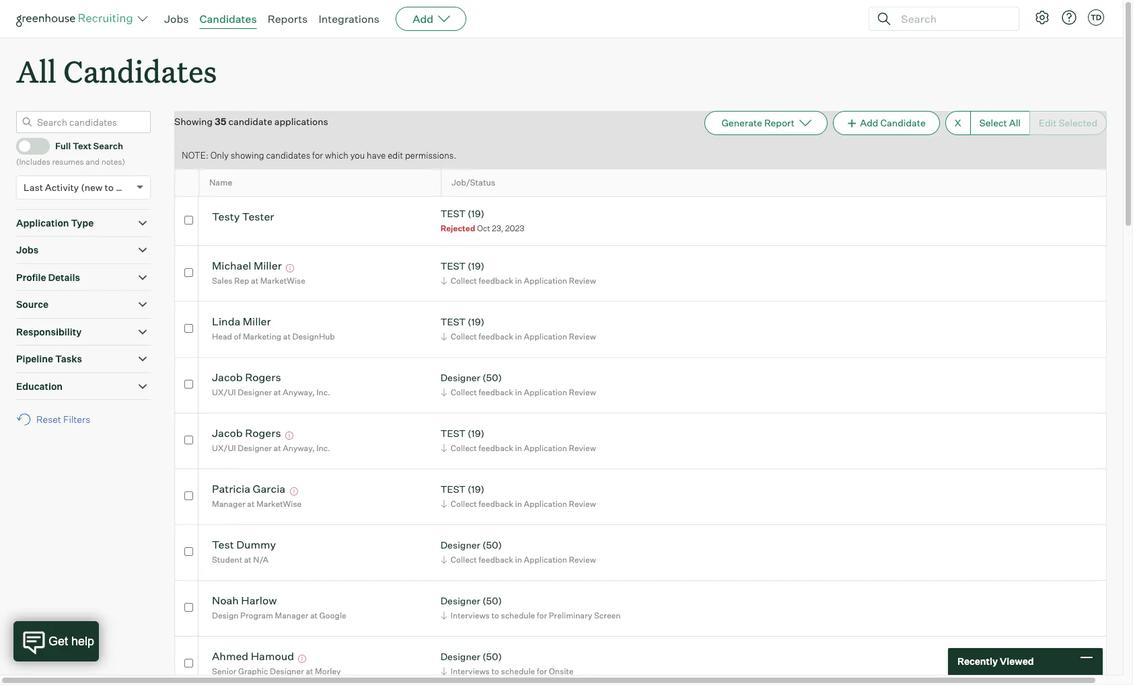 Task type: describe. For each thing, give the bounding box(es) containing it.
review for first collect feedback in application review link from the top of the page
[[569, 276, 596, 286]]

at right 'rep'
[[251, 276, 259, 286]]

patricia garcia link
[[212, 482, 285, 498]]

23,
[[492, 224, 504, 234]]

rejected
[[441, 224, 475, 234]]

tester
[[242, 210, 274, 223]]

schedule for designer (50) interviews to schedule for preliminary screen
[[501, 611, 535, 621]]

in for 2nd collect feedback in application review link from the top of the page
[[515, 332, 522, 342]]

2 anyway, from the top
[[283, 444, 315, 454]]

design
[[212, 611, 239, 621]]

0 vertical spatial marketwise
[[260, 276, 306, 286]]

profile details
[[16, 272, 80, 283]]

showing
[[174, 116, 213, 127]]

michael miller link
[[212, 259, 282, 274]]

manager inside noah harlow design program manager at google
[[275, 611, 308, 621]]

recently viewed
[[958, 656, 1034, 668]]

(50) for dummy
[[483, 540, 502, 551]]

noah harlow design program manager at google
[[212, 594, 346, 621]]

application for third collect feedback in application review link from the bottom
[[524, 444, 567, 454]]

configure image
[[1034, 9, 1051, 26]]

6 collect feedback in application review link from the top
[[439, 554, 600, 567]]

td
[[1091, 13, 1102, 22]]

hamoud
[[251, 650, 294, 663]]

notes)
[[101, 157, 125, 167]]

35
[[215, 116, 226, 127]]

resumes
[[52, 157, 84, 167]]

have
[[367, 150, 386, 161]]

senior
[[212, 667, 237, 677]]

checkmark image
[[22, 141, 32, 150]]

td button
[[1088, 9, 1104, 26]]

filters
[[63, 414, 90, 425]]

job/status
[[452, 178, 495, 188]]

add candidate
[[860, 117, 926, 129]]

recently
[[958, 656, 998, 668]]

collect for 5th collect feedback in application review link from the top
[[451, 500, 477, 510]]

linda
[[212, 315, 241, 328]]

collect for 2nd collect feedback in application review link from the top of the page
[[451, 332, 477, 342]]

full
[[55, 141, 71, 151]]

details
[[48, 272, 80, 283]]

designer inside designer (50) interviews to schedule for onsite
[[441, 651, 480, 663]]

at down ahmed hamoud has been in onsite for more than 21 days image
[[306, 667, 313, 677]]

review for fourth collect feedback in application review link from the bottom
[[569, 388, 596, 398]]

google
[[319, 611, 346, 621]]

note: only showing candidates for which you have edit permissions.
[[182, 150, 456, 161]]

designer inside the jacob rogers ux/ui designer at anyway, inc.
[[238, 388, 272, 398]]

note:
[[182, 150, 209, 161]]

review for 5th collect feedback in application review link from the top
[[569, 500, 596, 510]]

2 inc. from the top
[[317, 444, 330, 454]]

feedback for 5th collect feedback in application review link from the top
[[479, 500, 514, 510]]

5 collect feedback in application review link from the top
[[439, 498, 600, 511]]

(19) for miller
[[468, 260, 485, 272]]

ux/ui inside the jacob rogers ux/ui designer at anyway, inc.
[[212, 388, 236, 398]]

(includes
[[16, 157, 50, 167]]

sales rep at marketwise
[[212, 276, 306, 286]]

activity
[[45, 182, 79, 193]]

program
[[240, 611, 273, 621]]

Search text field
[[898, 9, 1007, 29]]

feedback for first collect feedback in application review link from the bottom
[[479, 555, 514, 565]]

interviews to schedule for preliminary screen link
[[439, 610, 624, 623]]

manager at marketwise
[[212, 500, 302, 510]]

text
[[73, 141, 91, 151]]

permissions.
[[405, 150, 456, 161]]

application for first collect feedback in application review link from the top of the page
[[524, 276, 567, 286]]

pipeline
[[16, 353, 53, 365]]

linda miller link
[[212, 315, 271, 330]]

noah
[[212, 594, 239, 608]]

tasks
[[55, 353, 82, 365]]

schedule for designer (50) interviews to schedule for onsite
[[501, 667, 535, 677]]

miller for michael
[[254, 259, 282, 272]]

graphic
[[238, 667, 268, 677]]

senior graphic designer at morley
[[212, 667, 341, 677]]

test (19) rejected oct 23, 2023
[[441, 208, 525, 234]]

showing 35 candidate applications
[[174, 116, 328, 127]]

ux/ui designer at anyway, inc.
[[212, 444, 330, 454]]

all candidates
[[16, 51, 217, 91]]

jacob rogers has been in application review for more than 5 days image
[[283, 432, 296, 440]]

candidates
[[266, 150, 310, 161]]

1 vertical spatial candidates
[[63, 51, 217, 91]]

jacob rogers ux/ui designer at anyway, inc.
[[212, 371, 330, 398]]

test for jacob rogers
[[441, 428, 466, 439]]

(50) for harlow
[[483, 595, 502, 607]]

1 collect feedback in application review link from the top
[[439, 275, 600, 288]]

in for 5th collect feedback in application review link from the top
[[515, 500, 522, 510]]

reset
[[36, 414, 61, 425]]

(new
[[81, 182, 103, 193]]

edit
[[388, 150, 403, 161]]

dummy
[[236, 538, 276, 552]]

old)
[[116, 182, 133, 193]]

reports link
[[268, 12, 308, 26]]

reports
[[268, 12, 308, 26]]

showing
[[231, 150, 264, 161]]

at down jacob rogers
[[274, 444, 281, 454]]

candidate
[[228, 116, 272, 127]]

jacob for jacob rogers
[[212, 426, 243, 440]]

name
[[209, 178, 232, 188]]

ahmed
[[212, 650, 248, 663]]

0 vertical spatial candidates
[[200, 12, 257, 26]]

candidates link
[[200, 12, 257, 26]]

last activity (new to old)
[[24, 182, 133, 193]]

review for 2nd collect feedback in application review link from the top of the page
[[569, 332, 596, 342]]

test (19) collect feedback in application review for patricia garcia
[[441, 484, 596, 510]]

feedback for 2nd collect feedback in application review link from the top of the page
[[479, 332, 514, 342]]

test inside test (19) rejected oct 23, 2023
[[441, 208, 466, 219]]

only
[[210, 150, 229, 161]]

designer (50) interviews to schedule for preliminary screen
[[441, 595, 621, 621]]

td button
[[1086, 7, 1107, 28]]

(50) inside designer (50) interviews to schedule for onsite
[[483, 651, 502, 663]]

integrations
[[319, 12, 380, 26]]

0 vertical spatial for
[[312, 150, 323, 161]]

test
[[212, 538, 234, 552]]

in for first collect feedback in application review link from the top of the page
[[515, 276, 522, 286]]

designhub
[[292, 332, 335, 342]]

collect for fourth collect feedback in application review link from the bottom
[[451, 388, 477, 398]]

morley
[[315, 667, 341, 677]]

x link
[[945, 111, 970, 135]]

review for third collect feedback in application review link from the bottom
[[569, 444, 596, 454]]

feedback for first collect feedback in application review link from the top of the page
[[479, 276, 514, 286]]

profile
[[16, 272, 46, 283]]

add for add
[[413, 12, 434, 26]]

testy
[[212, 210, 240, 223]]

2 collect feedback in application review link from the top
[[439, 331, 600, 343]]

review for first collect feedback in application review link from the bottom
[[569, 555, 596, 565]]



Task type: vqa. For each thing, say whether or not it's contained in the screenshot.
Miller for Linda
yes



Task type: locate. For each thing, give the bounding box(es) containing it.
application for 5th collect feedback in application review link from the top
[[524, 500, 567, 510]]

2 vertical spatial for
[[537, 667, 547, 677]]

x
[[955, 117, 961, 129]]

0 vertical spatial add
[[413, 12, 434, 26]]

at
[[251, 276, 259, 286], [283, 332, 291, 342], [274, 388, 281, 398], [274, 444, 281, 454], [247, 500, 255, 510], [244, 555, 252, 565], [310, 611, 318, 621], [306, 667, 313, 677]]

0 vertical spatial jacob rogers link
[[212, 371, 281, 386]]

to for last activity (new to old)
[[105, 182, 114, 193]]

test (19) collect feedback in application review for jacob rogers
[[441, 428, 596, 454]]

candidates right jobs link
[[200, 12, 257, 26]]

harlow
[[241, 594, 277, 608]]

1 review from the top
[[569, 276, 596, 286]]

inc.
[[317, 388, 330, 398], [317, 444, 330, 454]]

education
[[16, 381, 63, 392]]

2 collect from the top
[[451, 332, 477, 342]]

1 test from the top
[[441, 208, 466, 219]]

at inside the jacob rogers ux/ui designer at anyway, inc.
[[274, 388, 281, 398]]

to inside designer (50) interviews to schedule for preliminary screen
[[492, 611, 499, 621]]

ux/ui down jacob rogers
[[212, 444, 236, 454]]

michael
[[212, 259, 251, 272]]

last activity (new to old) option
[[24, 182, 133, 193]]

1 vertical spatial inc.
[[317, 444, 330, 454]]

application for first collect feedback in application review link from the bottom
[[524, 555, 567, 565]]

4 feedback from the top
[[479, 444, 514, 454]]

2 in from the top
[[515, 332, 522, 342]]

0 vertical spatial manager
[[212, 500, 245, 510]]

3 review from the top
[[569, 388, 596, 398]]

jacob
[[212, 371, 243, 384], [212, 426, 243, 440]]

patricia
[[212, 482, 250, 496]]

0 vertical spatial anyway,
[[283, 388, 315, 398]]

1 vertical spatial marketwise
[[256, 500, 302, 510]]

designer (50) collect feedback in application review for test dummy
[[441, 540, 596, 565]]

1 vertical spatial add
[[860, 117, 879, 129]]

schedule up designer (50) interviews to schedule for onsite
[[501, 611, 535, 621]]

at up jacob rogers
[[274, 388, 281, 398]]

manager down "patricia"
[[212, 500, 245, 510]]

all down greenhouse recruiting image
[[16, 51, 56, 91]]

all
[[16, 51, 56, 91], [1009, 117, 1021, 129]]

1 vertical spatial rogers
[[245, 426, 281, 440]]

at inside "linda miller head of marketing at designhub"
[[283, 332, 291, 342]]

6 in from the top
[[515, 555, 522, 565]]

1 designer (50) collect feedback in application review from the top
[[441, 372, 596, 398]]

2 interviews from the top
[[451, 667, 490, 677]]

1 vertical spatial to
[[492, 611, 499, 621]]

1 vertical spatial schedule
[[501, 667, 535, 677]]

at left the n/a
[[244, 555, 252, 565]]

interviews for designer (50) interviews to schedule for onsite
[[451, 667, 490, 677]]

1 vertical spatial designer (50) collect feedback in application review
[[441, 540, 596, 565]]

schedule left onsite
[[501, 667, 535, 677]]

1 test (19) collect feedback in application review from the top
[[441, 260, 596, 286]]

report
[[764, 117, 795, 129]]

for for designer (50) interviews to schedule for onsite
[[537, 667, 547, 677]]

0 vertical spatial ux/ui
[[212, 388, 236, 398]]

application for 2nd collect feedback in application review link from the top of the page
[[524, 332, 567, 342]]

designer inside designer (50) interviews to schedule for preliminary screen
[[441, 595, 480, 607]]

0 vertical spatial to
[[105, 182, 114, 193]]

0 horizontal spatial manager
[[212, 500, 245, 510]]

anyway, inside the jacob rogers ux/ui designer at anyway, inc.
[[283, 388, 315, 398]]

2 (19) from the top
[[468, 260, 485, 272]]

0 vertical spatial all
[[16, 51, 56, 91]]

1 horizontal spatial manager
[[275, 611, 308, 621]]

in for fourth collect feedback in application review link from the bottom
[[515, 388, 522, 398]]

miller up sales rep at marketwise
[[254, 259, 282, 272]]

schedule inside designer (50) interviews to schedule for preliminary screen
[[501, 611, 535, 621]]

all right select
[[1009, 117, 1021, 129]]

4 in from the top
[[515, 444, 522, 454]]

1 (50) from the top
[[483, 372, 502, 383]]

inc. inside the jacob rogers ux/ui designer at anyway, inc.
[[317, 388, 330, 398]]

1 horizontal spatial add
[[860, 117, 879, 129]]

add for add candidate
[[860, 117, 879, 129]]

for left onsite
[[537, 667, 547, 677]]

3 feedback from the top
[[479, 388, 514, 398]]

application
[[16, 217, 69, 229], [524, 276, 567, 286], [524, 332, 567, 342], [524, 388, 567, 398], [524, 444, 567, 454], [524, 500, 567, 510], [524, 555, 567, 565]]

(50) for rogers
[[483, 372, 502, 383]]

reset filters button
[[16, 407, 97, 432]]

application type
[[16, 217, 94, 229]]

1 vertical spatial interviews
[[451, 667, 490, 677]]

michael miller has been in application review for more than 5 days image
[[284, 264, 296, 272]]

garcia
[[253, 482, 285, 496]]

1 ux/ui from the top
[[212, 388, 236, 398]]

test (19) collect feedback in application review
[[441, 260, 596, 286], [441, 316, 596, 342], [441, 428, 596, 454], [441, 484, 596, 510]]

jacob rogers link up ux/ui designer at anyway, inc.
[[212, 426, 281, 442]]

and
[[86, 157, 100, 167]]

integrations link
[[319, 12, 380, 26]]

miller
[[254, 259, 282, 272], [243, 315, 271, 328]]

5 review from the top
[[569, 500, 596, 510]]

feedback
[[479, 276, 514, 286], [479, 332, 514, 342], [479, 388, 514, 398], [479, 444, 514, 454], [479, 500, 514, 510], [479, 555, 514, 565]]

for for designer (50) interviews to schedule for preliminary screen
[[537, 611, 547, 621]]

rogers down marketing
[[245, 371, 281, 384]]

to for designer (50) interviews to schedule for preliminary screen
[[492, 611, 499, 621]]

schedule
[[501, 611, 535, 621], [501, 667, 535, 677]]

test for michael miller
[[441, 260, 466, 272]]

designer (50) interviews to schedule for onsite
[[441, 651, 574, 677]]

select
[[980, 117, 1007, 129]]

for inside designer (50) interviews to schedule for onsite
[[537, 667, 547, 677]]

rogers for jacob rogers
[[245, 426, 281, 440]]

interviews inside designer (50) interviews to schedule for preliminary screen
[[451, 611, 490, 621]]

manager right program
[[275, 611, 308, 621]]

1 vertical spatial anyway,
[[283, 444, 315, 454]]

preliminary
[[549, 611, 592, 621]]

1 interviews from the top
[[451, 611, 490, 621]]

jacob down head
[[212, 371, 243, 384]]

4 (19) from the top
[[468, 428, 485, 439]]

2 (50) from the top
[[483, 540, 502, 551]]

michael miller
[[212, 259, 282, 272]]

1 vertical spatial jacob rogers link
[[212, 426, 281, 442]]

(19) inside test (19) rejected oct 23, 2023
[[468, 208, 485, 219]]

3 collect from the top
[[451, 388, 477, 398]]

1 vertical spatial manager
[[275, 611, 308, 621]]

candidate reports are now available! apply filters and select "view in app" element
[[705, 111, 828, 135]]

anyway, down jacob rogers has been in application review for more than 5 days image
[[283, 444, 315, 454]]

0 horizontal spatial jobs
[[16, 244, 39, 256]]

5 collect from the top
[[451, 500, 477, 510]]

1 in from the top
[[515, 276, 522, 286]]

2 jacob rogers link from the top
[[212, 426, 281, 442]]

feedback for fourth collect feedback in application review link from the bottom
[[479, 388, 514, 398]]

1 horizontal spatial jobs
[[164, 12, 189, 26]]

6 collect from the top
[[451, 555, 477, 565]]

in
[[515, 276, 522, 286], [515, 332, 522, 342], [515, 388, 522, 398], [515, 444, 522, 454], [515, 500, 522, 510], [515, 555, 522, 565]]

to left old)
[[105, 182, 114, 193]]

designer
[[441, 372, 480, 383], [238, 388, 272, 398], [238, 444, 272, 454], [441, 540, 480, 551], [441, 595, 480, 607], [441, 651, 480, 663], [270, 667, 304, 677]]

add
[[413, 12, 434, 26], [860, 117, 879, 129]]

at inside test dummy student at n/a
[[244, 555, 252, 565]]

all inside select all link
[[1009, 117, 1021, 129]]

jacob for jacob rogers ux/ui designer at anyway, inc.
[[212, 371, 243, 384]]

to inside designer (50) interviews to schedule for onsite
[[492, 667, 499, 677]]

1 anyway, from the top
[[283, 388, 315, 398]]

test dummy student at n/a
[[212, 538, 276, 565]]

designer (50) collect feedback in application review for jacob rogers
[[441, 372, 596, 398]]

6 feedback from the top
[[479, 555, 514, 565]]

miller inside "linda miller head of marketing at designhub"
[[243, 315, 271, 328]]

jacob rogers link
[[212, 371, 281, 386], [212, 426, 281, 442]]

interviews
[[451, 611, 490, 621], [451, 667, 490, 677]]

3 test from the top
[[441, 316, 466, 328]]

3 collect feedback in application review link from the top
[[439, 386, 600, 399]]

3 test (19) collect feedback in application review from the top
[[441, 428, 596, 454]]

for inside designer (50) interviews to schedule for preliminary screen
[[537, 611, 547, 621]]

at inside noah harlow design program manager at google
[[310, 611, 318, 621]]

rogers for jacob rogers ux/ui designer at anyway, inc.
[[245, 371, 281, 384]]

candidates down jobs link
[[63, 51, 217, 91]]

rep
[[234, 276, 249, 286]]

testy tester link
[[212, 210, 274, 225]]

interviews for designer (50) interviews to schedule for preliminary screen
[[451, 611, 490, 621]]

2023
[[505, 224, 525, 234]]

None checkbox
[[184, 268, 193, 277], [184, 660, 193, 668], [184, 268, 193, 277], [184, 660, 193, 668]]

2 review from the top
[[569, 332, 596, 342]]

at down patricia garcia link
[[247, 500, 255, 510]]

Search candidates field
[[16, 111, 151, 133]]

ux/ui up jacob rogers
[[212, 388, 236, 398]]

marketwise down michael miller has been in application review for more than 5 days image
[[260, 276, 306, 286]]

feedback for third collect feedback in application review link from the bottom
[[479, 444, 514, 454]]

you
[[350, 150, 365, 161]]

0 vertical spatial interviews
[[451, 611, 490, 621]]

2 rogers from the top
[[245, 426, 281, 440]]

n/a
[[253, 555, 269, 565]]

marketwise down garcia
[[256, 500, 302, 510]]

4 collect feedback in application review link from the top
[[439, 442, 600, 455]]

test dummy link
[[212, 538, 276, 554]]

1 vertical spatial jacob
[[212, 426, 243, 440]]

at right marketing
[[283, 332, 291, 342]]

responsibility
[[16, 326, 82, 338]]

interviews to schedule for onsite link
[[439, 666, 577, 679]]

application for fourth collect feedback in application review link from the bottom
[[524, 388, 567, 398]]

3 (19) from the top
[[468, 316, 485, 328]]

1 schedule from the top
[[501, 611, 535, 621]]

1 collect from the top
[[451, 276, 477, 286]]

last
[[24, 182, 43, 193]]

add button
[[396, 7, 467, 31]]

marketwise
[[260, 276, 306, 286], [256, 500, 302, 510]]

0 vertical spatial schedule
[[501, 611, 535, 621]]

greenhouse recruiting image
[[16, 11, 137, 27]]

jobs up profile
[[16, 244, 39, 256]]

collect for first collect feedback in application review link from the bottom
[[451, 555, 477, 565]]

2 test (19) collect feedback in application review from the top
[[441, 316, 596, 342]]

rogers up ux/ui designer at anyway, inc.
[[245, 426, 281, 440]]

2 designer (50) collect feedback in application review from the top
[[441, 540, 596, 565]]

(19) for garcia
[[468, 484, 485, 495]]

interviews inside designer (50) interviews to schedule for onsite
[[451, 667, 490, 677]]

2 feedback from the top
[[479, 332, 514, 342]]

review
[[569, 276, 596, 286], [569, 332, 596, 342], [569, 388, 596, 398], [569, 444, 596, 454], [569, 500, 596, 510], [569, 555, 596, 565]]

in for first collect feedback in application review link from the bottom
[[515, 555, 522, 565]]

to up designer (50) interviews to schedule for onsite
[[492, 611, 499, 621]]

4 collect from the top
[[451, 444, 477, 454]]

5 (19) from the top
[[468, 484, 485, 495]]

5 feedback from the top
[[479, 500, 514, 510]]

2 jacob from the top
[[212, 426, 243, 440]]

1 rogers from the top
[[245, 371, 281, 384]]

5 in from the top
[[515, 500, 522, 510]]

patricia garcia has been in application review for more than 5 days image
[[288, 488, 300, 496]]

add inside popup button
[[413, 12, 434, 26]]

in for third collect feedback in application review link from the bottom
[[515, 444, 522, 454]]

0 vertical spatial jacob
[[212, 371, 243, 384]]

patricia garcia
[[212, 482, 285, 496]]

full text search (includes resumes and notes)
[[16, 141, 125, 167]]

1 inc. from the top
[[317, 388, 330, 398]]

0 vertical spatial designer (50) collect feedback in application review
[[441, 372, 596, 398]]

jacob rogers link down the of
[[212, 371, 281, 386]]

5 test from the top
[[441, 484, 466, 495]]

3 (50) from the top
[[483, 595, 502, 607]]

3 in from the top
[[515, 388, 522, 398]]

rogers inside the jacob rogers ux/ui designer at anyway, inc.
[[245, 371, 281, 384]]

(50) inside designer (50) interviews to schedule for preliminary screen
[[483, 595, 502, 607]]

2 vertical spatial to
[[492, 667, 499, 677]]

anyway,
[[283, 388, 315, 398], [283, 444, 315, 454]]

0 vertical spatial jobs
[[164, 12, 189, 26]]

head
[[212, 332, 232, 342]]

viewed
[[1000, 656, 1034, 668]]

jacob up ux/ui designer at anyway, inc.
[[212, 426, 243, 440]]

oct
[[477, 224, 490, 234]]

generate report
[[722, 117, 795, 129]]

jacob rogers
[[212, 426, 281, 440]]

1 vertical spatial for
[[537, 611, 547, 621]]

1 vertical spatial jobs
[[16, 244, 39, 256]]

test for patricia garcia
[[441, 484, 466, 495]]

applications
[[274, 116, 328, 127]]

linda miller head of marketing at designhub
[[212, 315, 335, 342]]

type
[[71, 217, 94, 229]]

1 jacob from the top
[[212, 371, 243, 384]]

for left preliminary
[[537, 611, 547, 621]]

manager
[[212, 500, 245, 510], [275, 611, 308, 621]]

2 ux/ui from the top
[[212, 444, 236, 454]]

for left which
[[312, 150, 323, 161]]

screen
[[594, 611, 621, 621]]

add candidate link
[[833, 111, 940, 135]]

collect for first collect feedback in application review link from the top of the page
[[451, 276, 477, 286]]

which
[[325, 150, 349, 161]]

(19) for rogers
[[468, 428, 485, 439]]

anyway, up jacob rogers has been in application review for more than 5 days image
[[283, 388, 315, 398]]

collect for third collect feedback in application review link from the bottom
[[451, 444, 477, 454]]

4 test from the top
[[441, 428, 466, 439]]

6 review from the top
[[569, 555, 596, 565]]

1 (19) from the top
[[468, 208, 485, 219]]

to left onsite
[[492, 667, 499, 677]]

0 vertical spatial rogers
[[245, 371, 281, 384]]

marketing
[[243, 332, 281, 342]]

collect feedback in application review link
[[439, 275, 600, 288], [439, 331, 600, 343], [439, 386, 600, 399], [439, 442, 600, 455], [439, 498, 600, 511], [439, 554, 600, 567]]

0 horizontal spatial add
[[413, 12, 434, 26]]

candidate
[[881, 117, 926, 129]]

ahmed hamoud has been in onsite for more than 21 days image
[[296, 655, 309, 663]]

1 vertical spatial ux/ui
[[212, 444, 236, 454]]

0 horizontal spatial all
[[16, 51, 56, 91]]

1 vertical spatial miller
[[243, 315, 271, 328]]

select all
[[980, 117, 1021, 129]]

collect
[[451, 276, 477, 286], [451, 332, 477, 342], [451, 388, 477, 398], [451, 444, 477, 454], [451, 500, 477, 510], [451, 555, 477, 565]]

0 vertical spatial inc.
[[317, 388, 330, 398]]

0 vertical spatial miller
[[254, 259, 282, 272]]

4 review from the top
[[569, 444, 596, 454]]

for
[[312, 150, 323, 161], [537, 611, 547, 621], [537, 667, 547, 677]]

jacob inside the jacob rogers ux/ui designer at anyway, inc.
[[212, 371, 243, 384]]

1 jacob rogers link from the top
[[212, 371, 281, 386]]

1 feedback from the top
[[479, 276, 514, 286]]

miller for linda
[[243, 315, 271, 328]]

jobs left the candidates link
[[164, 12, 189, 26]]

4 (50) from the top
[[483, 651, 502, 663]]

of
[[234, 332, 241, 342]]

2 schedule from the top
[[501, 667, 535, 677]]

2 test from the top
[[441, 260, 466, 272]]

test (19) collect feedback in application review for michael miller
[[441, 260, 596, 286]]

None checkbox
[[184, 216, 193, 225], [184, 324, 193, 333], [184, 380, 193, 389], [184, 436, 193, 445], [184, 492, 193, 501], [184, 548, 193, 557], [184, 604, 193, 612], [184, 216, 193, 225], [184, 324, 193, 333], [184, 380, 193, 389], [184, 436, 193, 445], [184, 492, 193, 501], [184, 548, 193, 557], [184, 604, 193, 612]]

miller up marketing
[[243, 315, 271, 328]]

schedule inside designer (50) interviews to schedule for onsite
[[501, 667, 535, 677]]

jobs
[[164, 12, 189, 26], [16, 244, 39, 256]]

at left google
[[310, 611, 318, 621]]

testy tester
[[212, 210, 274, 223]]

miller inside the michael miller link
[[254, 259, 282, 272]]

reset filters
[[36, 414, 90, 425]]

jobs link
[[164, 12, 189, 26]]

1 horizontal spatial all
[[1009, 117, 1021, 129]]

to for designer (50) interviews to schedule for onsite
[[492, 667, 499, 677]]

4 test (19) collect feedback in application review from the top
[[441, 484, 596, 510]]

1 vertical spatial all
[[1009, 117, 1021, 129]]



